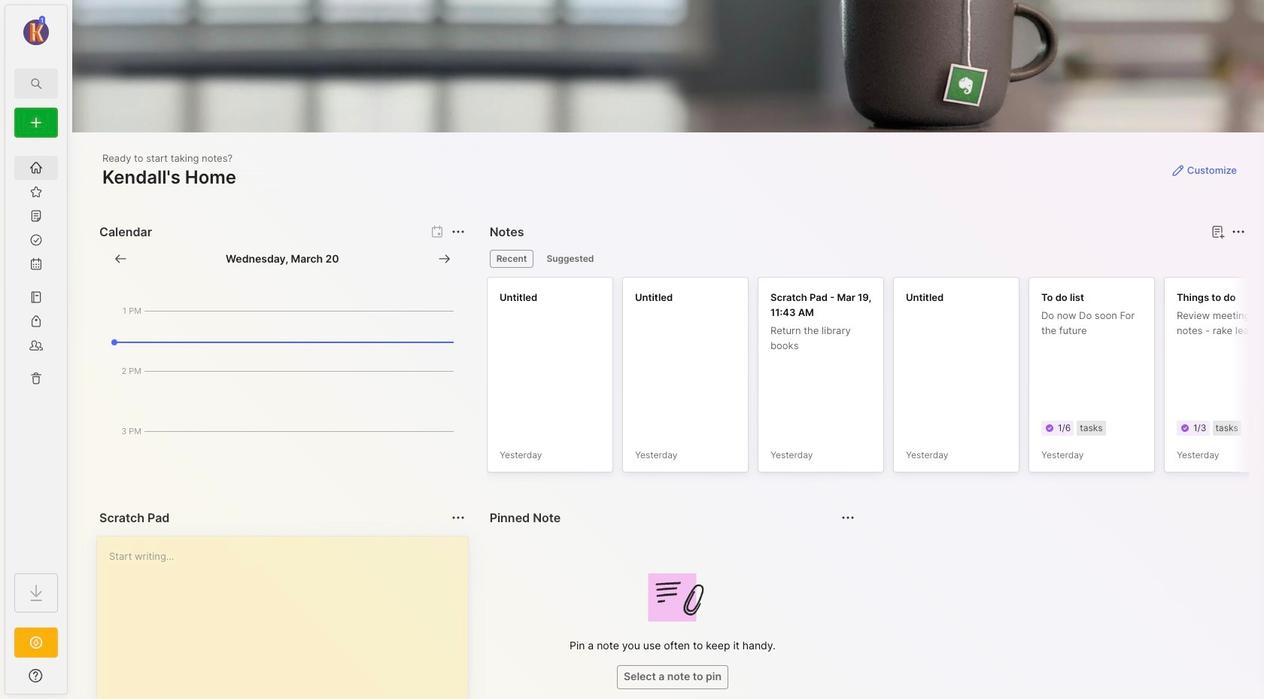 Task type: describe. For each thing, give the bounding box(es) containing it.
2 horizontal spatial more actions image
[[1230, 223, 1248, 241]]

upgrade image
[[27, 634, 45, 652]]

0 horizontal spatial more actions image
[[449, 509, 467, 527]]

1 horizontal spatial more actions image
[[839, 509, 857, 527]]

click to expand image
[[66, 671, 77, 689]]

main element
[[0, 0, 72, 699]]

tree inside main element
[[5, 147, 67, 560]]

Start writing… text field
[[109, 537, 467, 699]]



Task type: vqa. For each thing, say whether or not it's contained in the screenshot.
More actions icon
yes



Task type: locate. For each thing, give the bounding box(es) containing it.
Account field
[[5, 14, 67, 47]]

1 tab from the left
[[490, 250, 534, 268]]

more actions image
[[1230, 223, 1248, 241], [449, 509, 467, 527], [839, 509, 857, 527]]

home image
[[29, 160, 44, 175]]

More actions field
[[448, 221, 469, 242], [1228, 221, 1249, 242], [448, 507, 469, 528], [838, 507, 859, 528]]

tree
[[5, 147, 67, 560]]

tab
[[490, 250, 534, 268], [540, 250, 601, 268]]

WHAT'S NEW field
[[5, 664, 67, 688]]

Choose date to view field
[[226, 251, 339, 266]]

1 horizontal spatial tab
[[540, 250, 601, 268]]

edit search image
[[27, 75, 45, 93]]

2 tab from the left
[[540, 250, 601, 268]]

more actions image
[[449, 223, 467, 241]]

row group
[[487, 277, 1264, 482]]

0 horizontal spatial tab
[[490, 250, 534, 268]]

tab list
[[490, 250, 1243, 268]]



